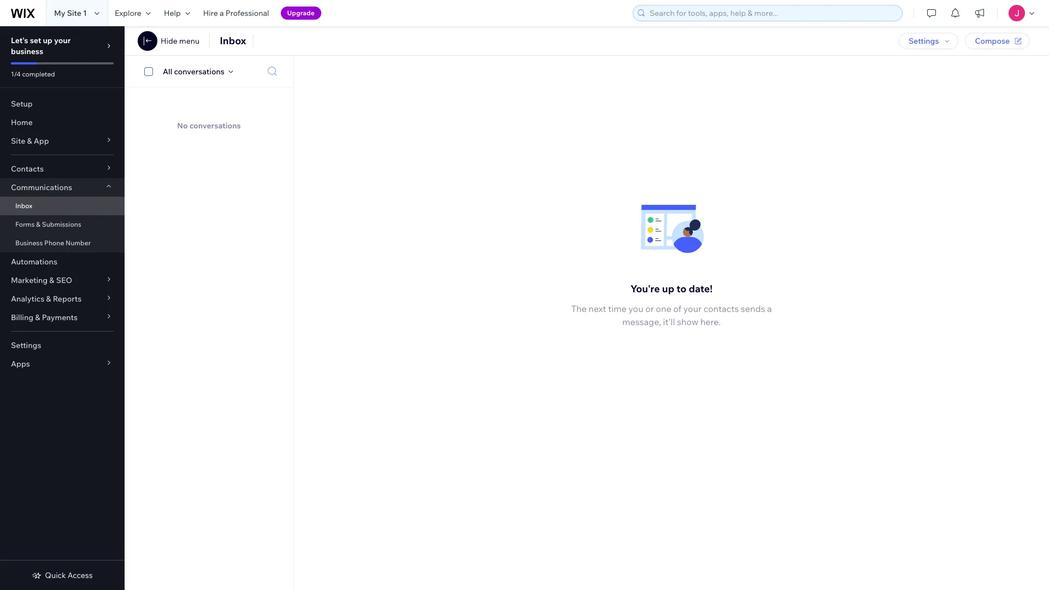 Task type: describe. For each thing, give the bounding box(es) containing it.
communications button
[[0, 178, 125, 197]]

to
[[677, 282, 687, 295]]

sidebar element
[[0, 26, 125, 590]]

analytics & reports
[[11, 294, 82, 304]]

time
[[608, 303, 627, 314]]

apps
[[11, 359, 30, 369]]

settings for the settings button
[[909, 36, 939, 46]]

business phone number link
[[0, 234, 125, 253]]

1/4 completed
[[11, 70, 55, 78]]

up inside let's set up your business
[[43, 36, 52, 45]]

next
[[589, 303, 606, 314]]

& for billing
[[35, 313, 40, 322]]

set
[[30, 36, 41, 45]]

no
[[177, 121, 188, 131]]

1 horizontal spatial inbox
[[220, 34, 246, 47]]

billing
[[11, 313, 33, 322]]

reports
[[53, 294, 82, 304]]

submissions
[[42, 220, 81, 228]]

of
[[673, 303, 682, 314]]

compose
[[975, 36, 1010, 46]]

hide menu button down "help" button
[[161, 36, 200, 46]]

site & app
[[11, 136, 49, 146]]

automations link
[[0, 253, 125, 271]]

settings link
[[0, 336, 125, 355]]

all conversations
[[163, 66, 225, 76]]

it'll
[[663, 316, 675, 327]]

home
[[11, 118, 33, 127]]

or
[[646, 303, 654, 314]]

compose button
[[966, 33, 1030, 49]]

quick
[[45, 571, 66, 580]]

business
[[11, 46, 43, 56]]

explore
[[115, 8, 141, 18]]

forms & submissions
[[15, 220, 81, 228]]

settings for settings "link"
[[11, 341, 41, 350]]

hide menu
[[161, 36, 200, 46]]

automations
[[11, 257, 57, 267]]

quick access button
[[32, 571, 93, 580]]

seo
[[56, 275, 72, 285]]

0 horizontal spatial a
[[220, 8, 224, 18]]

setup link
[[0, 95, 125, 113]]

let's set up your business
[[11, 36, 71, 56]]

business
[[15, 239, 43, 247]]

billing & payments
[[11, 313, 78, 322]]

hide menu button down help
[[138, 31, 200, 51]]

contacts button
[[0, 160, 125, 178]]

upgrade
[[287, 9, 315, 17]]

payments
[[42, 313, 78, 322]]

1/4
[[11, 70, 21, 78]]

apps button
[[0, 355, 125, 373]]



Task type: vqa. For each thing, say whether or not it's contained in the screenshot.
bottom a
yes



Task type: locate. For each thing, give the bounding box(es) containing it.
site inside dropdown button
[[11, 136, 25, 146]]

communications
[[11, 183, 72, 192]]

None checkbox
[[138, 65, 163, 78]]

& right billing at the left bottom of page
[[35, 313, 40, 322]]

1 horizontal spatial your
[[684, 303, 702, 314]]

settings button
[[899, 33, 959, 49]]

my site 1
[[54, 8, 87, 18]]

1 vertical spatial your
[[684, 303, 702, 314]]

help button
[[157, 0, 197, 26]]

forms & submissions link
[[0, 215, 125, 234]]

one
[[656, 303, 672, 314]]

0 vertical spatial inbox
[[220, 34, 246, 47]]

1 vertical spatial inbox
[[15, 202, 32, 210]]

you're up to date!
[[631, 282, 713, 295]]

& right forms
[[36, 220, 40, 228]]

a inside the next time you or one of your contacts sends a message, it'll show here.
[[767, 303, 772, 314]]

marketing & seo
[[11, 275, 72, 285]]

0 horizontal spatial site
[[11, 136, 25, 146]]

you're
[[631, 282, 660, 295]]

all
[[163, 66, 172, 76]]

conversations for no conversations
[[189, 121, 241, 131]]

0 vertical spatial conversations
[[174, 66, 225, 76]]

show
[[677, 316, 699, 327]]

1 vertical spatial a
[[767, 303, 772, 314]]

0 horizontal spatial settings
[[11, 341, 41, 350]]

& for site
[[27, 136, 32, 146]]

no conversations
[[177, 121, 241, 131]]

upgrade button
[[281, 7, 321, 20]]

inbox
[[220, 34, 246, 47], [15, 202, 32, 210]]

0 vertical spatial a
[[220, 8, 224, 18]]

0 vertical spatial site
[[67, 8, 81, 18]]

settings inside settings "link"
[[11, 341, 41, 350]]

hire a professional link
[[197, 0, 276, 26]]

0 horizontal spatial up
[[43, 36, 52, 45]]

conversations for all conversations
[[174, 66, 225, 76]]

your up show
[[684, 303, 702, 314]]

completed
[[22, 70, 55, 78]]

1 vertical spatial conversations
[[189, 121, 241, 131]]

a
[[220, 8, 224, 18], [767, 303, 772, 314]]

sends
[[741, 303, 765, 314]]

your inside the next time you or one of your contacts sends a message, it'll show here.
[[684, 303, 702, 314]]

marketing
[[11, 275, 48, 285]]

0 vertical spatial settings
[[909, 36, 939, 46]]

professional
[[226, 8, 269, 18]]

& left seo
[[49, 275, 54, 285]]

& left the app
[[27, 136, 32, 146]]

1 vertical spatial settings
[[11, 341, 41, 350]]

site down the home
[[11, 136, 25, 146]]

analytics
[[11, 294, 44, 304]]

home link
[[0, 113, 125, 132]]

settings
[[909, 36, 939, 46], [11, 341, 41, 350]]

conversations right no
[[189, 121, 241, 131]]

inbox up forms
[[15, 202, 32, 210]]

your right the set
[[54, 36, 71, 45]]

help
[[164, 8, 181, 18]]

& left reports
[[46, 294, 51, 304]]

0 horizontal spatial your
[[54, 36, 71, 45]]

menu
[[179, 36, 200, 46]]

& for marketing
[[49, 275, 54, 285]]

site & app button
[[0, 132, 125, 150]]

1 horizontal spatial up
[[662, 282, 675, 295]]

the
[[571, 303, 587, 314]]

site left "1"
[[67, 8, 81, 18]]

settings inside the settings button
[[909, 36, 939, 46]]

marketing & seo button
[[0, 271, 125, 290]]

setup
[[11, 99, 33, 109]]

1
[[83, 8, 87, 18]]

& for analytics
[[46, 294, 51, 304]]

inbox down hire a professional link
[[220, 34, 246, 47]]

up left to
[[662, 282, 675, 295]]

my
[[54, 8, 65, 18]]

you
[[629, 303, 644, 314]]

app
[[34, 136, 49, 146]]

phone
[[44, 239, 64, 247]]

here.
[[701, 316, 721, 327]]

message,
[[623, 316, 661, 327]]

forms
[[15, 220, 35, 228]]

analytics & reports button
[[0, 290, 125, 308]]

0 horizontal spatial inbox
[[15, 202, 32, 210]]

your inside let's set up your business
[[54, 36, 71, 45]]

let's
[[11, 36, 28, 45]]

a right hire in the left top of the page
[[220, 8, 224, 18]]

conversations
[[174, 66, 225, 76], [189, 121, 241, 131]]

&
[[27, 136, 32, 146], [36, 220, 40, 228], [49, 275, 54, 285], [46, 294, 51, 304], [35, 313, 40, 322]]

quick access
[[45, 571, 93, 580]]

1 horizontal spatial site
[[67, 8, 81, 18]]

number
[[66, 239, 91, 247]]

access
[[68, 571, 93, 580]]

Search for tools, apps, help & more... field
[[647, 5, 899, 21]]

contacts
[[11, 164, 44, 174]]

0 vertical spatial your
[[54, 36, 71, 45]]

1 horizontal spatial a
[[767, 303, 772, 314]]

up
[[43, 36, 52, 45], [662, 282, 675, 295]]

1 horizontal spatial settings
[[909, 36, 939, 46]]

inbox inside sidebar element
[[15, 202, 32, 210]]

1 vertical spatial site
[[11, 136, 25, 146]]

0 vertical spatial up
[[43, 36, 52, 45]]

& for forms
[[36, 220, 40, 228]]

the next time you or one of your contacts sends a message, it'll show here.
[[571, 303, 772, 327]]

date!
[[689, 282, 713, 295]]

1 vertical spatial up
[[662, 282, 675, 295]]

contacts
[[704, 303, 739, 314]]

hide
[[161, 36, 178, 46]]

up right the set
[[43, 36, 52, 45]]

hire
[[203, 8, 218, 18]]

site
[[67, 8, 81, 18], [11, 136, 25, 146]]

conversations right all in the top left of the page
[[174, 66, 225, 76]]

business phone number
[[15, 239, 91, 247]]

a right sends
[[767, 303, 772, 314]]

hire a professional
[[203, 8, 269, 18]]

your
[[54, 36, 71, 45], [684, 303, 702, 314]]

inbox link
[[0, 197, 125, 215]]

hide menu button
[[138, 31, 200, 51], [161, 36, 200, 46]]

billing & payments button
[[0, 308, 125, 327]]



